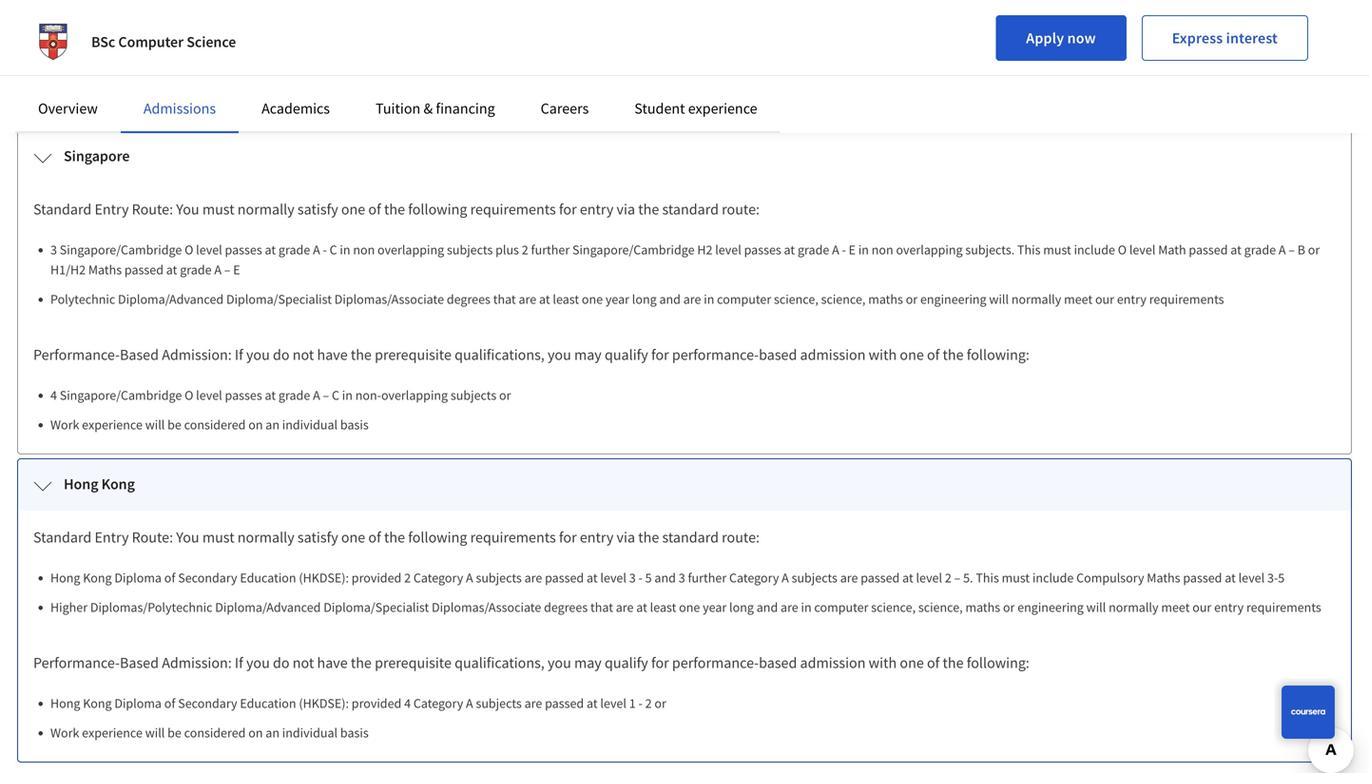 Task type: locate. For each thing, give the bounding box(es) containing it.
prerequisite up 'hong kong diploma of secondary education (hkdse): provided 4 category a subjects are passed at level 1 - 2 or'
[[375, 653, 452, 672]]

2 horizontal spatial 3
[[679, 569, 685, 586]]

0 horizontal spatial this
[[976, 569, 999, 586]]

1 entry from the top
[[95, 200, 129, 219]]

2 not from the top
[[293, 653, 314, 672]]

normally
[[238, 200, 295, 219], [1012, 291, 1062, 308], [238, 528, 295, 547], [1109, 599, 1159, 616]]

standard up "hong kong diploma of secondary education (hkdse): provided 2 category a subjects are passed at level 3 - 5 and 3 further category a subjects are passed at level 2 – 5. this must include compulsory maths passed at level 3-5" list item
[[662, 528, 719, 547]]

singapore/cambridge for 4 singapore/cambridge o level passes at grade a – c in non-overlapping subjects or
[[60, 387, 182, 404]]

1 vertical spatial have
[[317, 653, 348, 672]]

2 have from the top
[[317, 653, 348, 672]]

an down 'hong kong diploma of secondary education (hkdse): provided 4 category a subjects are passed at level 1 - 2 or'
[[266, 724, 280, 741]]

0 vertical spatial standard
[[662, 200, 719, 219]]

standard
[[33, 200, 92, 219], [33, 528, 92, 547]]

3 individual from the top
[[282, 724, 338, 741]]

0 vertical spatial computer
[[717, 291, 771, 308]]

basis left tuition
[[340, 88, 369, 105]]

and up higher diplomas/polytechnic diploma/advanced diploma/specialist diplomas/associate degrees that are at least one year long and are in computer science, science, maths or engineering will normally meet our entry requirements
[[655, 569, 676, 586]]

c inside list item
[[332, 387, 340, 404]]

our
[[1096, 291, 1115, 308], [1193, 599, 1212, 616]]

0 vertical spatial you
[[176, 200, 199, 219]]

qualify up 1
[[605, 653, 648, 672]]

2 basis from the top
[[340, 416, 369, 433]]

-
[[323, 241, 327, 258], [842, 241, 846, 258], [639, 569, 643, 586], [639, 695, 643, 712]]

work experience will be considered on an individual basis list item down hong kong diploma of secondary education (hkdse): provided 4 category a subjects are passed at level 1 - 2 or list item
[[50, 723, 1336, 743]]

academics link
[[262, 99, 330, 118]]

provided for 2
[[352, 569, 402, 586]]

1 an from the top
[[266, 88, 280, 105]]

0 vertical spatial be
[[168, 88, 182, 105]]

individual down 'hong kong diploma of secondary education (hkdse): provided 4 category a subjects are passed at level 1 - 2 or'
[[282, 724, 338, 741]]

2 qualify from the top
[[605, 653, 648, 672]]

above
[[586, 29, 620, 46], [387, 58, 421, 76]]

c inside 3 singapore/cambridge o level passes at grade a - c in non overlapping subjects plus 2 further singapore/cambridge h2 level passes at grade a - e in non overlapping subjects. this must include o level math passed at grade a – b or h1/h2 maths passed at grade a – e
[[330, 241, 337, 258]]

performance- up hong kong diploma of secondary education (hkdse): provided 4 category a subjects are passed at level 1 - 2 or list item
[[672, 653, 759, 672]]

2 do from the top
[[273, 653, 290, 672]]

2 non from the left
[[872, 241, 894, 258]]

qualify down polytechnic diploma/advanced diploma/specialist diplomas/associate degrees that are at least one year long and are in computer science, science, maths or engineering will normally meet our entry requirements
[[605, 345, 648, 364]]

2 vertical spatial an
[[266, 724, 280, 741]]

all left "india)"
[[324, 29, 338, 46]]

this right subjects.
[[1018, 241, 1041, 258]]

an
[[266, 88, 280, 105], [266, 416, 280, 433], [266, 724, 280, 741]]

1 following from the top
[[408, 200, 467, 219]]

2 considered from the top
[[184, 416, 246, 433]]

1 vertical spatial be
[[168, 416, 182, 433]]

0 vertical spatial further
[[531, 241, 570, 258]]

an for at
[[266, 416, 280, 433]]

2 admission from the top
[[800, 653, 866, 672]]

2 work experience will be considered on an individual basis list item from the top
[[50, 415, 1336, 435]]

2 provided from the top
[[352, 695, 402, 712]]

each down '(regional'
[[261, 58, 288, 76]]

work experience will be considered on an individual basis
[[50, 88, 369, 105], [50, 416, 369, 433], [50, 724, 369, 741]]

o inside list item
[[185, 387, 193, 404]]

higher right 12
[[93, 29, 130, 46]]

admission: for level
[[162, 345, 232, 364]]

performance-
[[33, 345, 120, 364], [33, 653, 120, 672]]

meet
[[1064, 291, 1093, 308], [1162, 599, 1190, 616]]

1 following: from the top
[[967, 345, 1030, 364]]

overlapping for plus
[[378, 241, 444, 258]]

year for year 10 all india board with 4 subjects each passed at 50% or above or
[[50, 58, 74, 76]]

1 provided from the top
[[352, 569, 402, 586]]

singapore/cambridge up h1/h2
[[60, 241, 182, 258]]

computer
[[717, 291, 771, 308], [814, 599, 869, 616]]

express interest
[[1172, 29, 1278, 48]]

2 following: from the top
[[967, 653, 1030, 672]]

not
[[293, 345, 314, 364], [293, 653, 314, 672]]

1 route: from the top
[[722, 200, 760, 219]]

1 may from the top
[[574, 345, 602, 364]]

1 be from the top
[[168, 88, 182, 105]]

year 10 all india board with 4 subjects each passed at 50% or above or list item
[[50, 57, 1336, 77]]

board
[[140, 58, 173, 76]]

diploma/specialist
[[226, 291, 332, 308], [324, 599, 429, 616]]

2 list from the top
[[41, 240, 1336, 309]]

0 vertical spatial each
[[460, 29, 487, 46]]

2 route: from the top
[[132, 528, 173, 547]]

kong inside dropdown button
[[101, 475, 135, 494]]

do up 4 singapore/cambridge o level passes at grade a – c in non-overlapping subjects or
[[273, 345, 290, 364]]

diploma/advanced
[[118, 291, 224, 308], [215, 599, 321, 616]]

2 standard entry route: you must normally satisfy one of the following requirements for entry via the standard route: from the top
[[33, 528, 760, 547]]

passes
[[225, 241, 262, 258], [744, 241, 782, 258], [225, 387, 262, 404]]

1 vertical spatial standard entry route: you must normally satisfy one of the following requirements for entry via the standard route:
[[33, 528, 760, 547]]

2 satisfy from the top
[[298, 528, 338, 547]]

0 vertical spatial via
[[617, 200, 635, 219]]

route:
[[132, 200, 173, 219], [132, 528, 173, 547]]

1 vertical spatial education
[[240, 695, 296, 712]]

1 satisfy from the top
[[298, 200, 338, 219]]

0 vertical spatial year
[[606, 291, 630, 308]]

performance- down the "polytechnic"
[[33, 345, 120, 364]]

2 standard from the top
[[662, 528, 719, 547]]

2 may from the top
[[574, 653, 602, 672]]

have up 4 singapore/cambridge o level passes at grade a – c in non-overlapping subjects or
[[317, 345, 348, 364]]

performance- for long
[[672, 653, 759, 672]]

route: for at
[[722, 200, 760, 219]]

standard entry route: you must normally satisfy one of the following requirements for entry via the standard route: for category
[[33, 528, 760, 547]]

this right 5.
[[976, 569, 999, 586]]

(hkdse): for 4
[[299, 695, 349, 712]]

0 horizontal spatial computer
[[717, 291, 771, 308]]

1 vertical spatial kong
[[83, 569, 112, 586]]

this
[[1018, 241, 1041, 258], [976, 569, 999, 586]]

basis down 'hong kong diploma of secondary education (hkdse): provided 4 category a subjects are passed at level 1 - 2 or'
[[340, 724, 369, 741]]

list containing year 12 higher secondary certificate (regional or all india) with 4 subjects each passed at 50% or above or
[[41, 28, 1336, 107]]

basis
[[340, 88, 369, 105], [340, 416, 369, 433], [340, 724, 369, 741]]

this inside 3 singapore/cambridge o level passes at grade a - c in non overlapping subjects plus 2 further singapore/cambridge h2 level passes at grade a - e in non overlapping subjects. this must include o level math passed at grade a – b or h1/h2 maths passed at grade a – e
[[1018, 241, 1041, 258]]

1 standard from the top
[[33, 200, 92, 219]]

1 vertical spatial hong
[[50, 569, 80, 586]]

0 vertical spatial have
[[317, 345, 348, 364]]

1 vertical spatial e
[[233, 261, 240, 278]]

each up financing
[[460, 29, 487, 46]]

5 list from the top
[[41, 693, 1336, 743]]

hong for hong kong diploma of secondary education (hkdse): provided 2 category a subjects are passed at level 3 - 5 and 3 further category a subjects are passed at level 2 – 5. this must include compulsory maths passed at level 3-5
[[50, 569, 80, 586]]

singapore
[[64, 146, 130, 165]]

work experience will be considered on an individual basis list item for level
[[50, 415, 1336, 435]]

1 vertical spatial degrees
[[544, 599, 588, 616]]

1 horizontal spatial computer
[[814, 599, 869, 616]]

you
[[246, 345, 270, 364], [548, 345, 571, 364], [246, 653, 270, 672], [548, 653, 571, 672]]

2 following from the top
[[408, 528, 467, 547]]

1 performance-based admission: if you do not have the prerequisite qualifications, you may qualify for performance-based admission with one of the following: from the top
[[33, 345, 1030, 364]]

3 on from the top
[[248, 724, 263, 741]]

1 if from the top
[[235, 345, 243, 364]]

2 vertical spatial and
[[757, 599, 778, 616]]

0 vertical spatial may
[[574, 345, 602, 364]]

1 vertical spatial entry
[[95, 528, 129, 547]]

math
[[1159, 241, 1187, 258]]

further up higher diplomas/polytechnic diploma/advanced diploma/specialist diplomas/associate degrees that are at least one year long and are in computer science, science, maths or engineering will normally meet our entry requirements list item
[[688, 569, 727, 586]]

higher
[[93, 29, 130, 46], [50, 599, 88, 616]]

standard up h2
[[662, 200, 719, 219]]

2 entry from the top
[[95, 528, 129, 547]]

qualifications,
[[455, 345, 545, 364], [455, 653, 545, 672]]

3 list from the top
[[41, 385, 1336, 435]]

3 considered from the top
[[184, 724, 246, 741]]

1 vertical spatial based
[[759, 653, 797, 672]]

0 vertical spatial include
[[1074, 241, 1116, 258]]

1 diploma from the top
[[114, 569, 162, 586]]

1 vertical spatial qualifications,
[[455, 653, 545, 672]]

1 do from the top
[[273, 345, 290, 364]]

bsc computer science
[[91, 32, 236, 51]]

singapore/cambridge up the hong kong
[[60, 387, 182, 404]]

performance- down diplomas/polytechnic
[[33, 653, 120, 672]]

apply now button
[[996, 15, 1127, 61]]

standard up h1/h2
[[33, 200, 92, 219]]

0 vertical spatial education
[[240, 569, 296, 586]]

2 work from the top
[[50, 416, 79, 433]]

a
[[313, 241, 320, 258], [832, 241, 839, 258], [1279, 241, 1286, 258], [214, 261, 222, 278], [313, 387, 320, 404], [466, 569, 473, 586], [782, 569, 789, 586], [466, 695, 473, 712]]

hong inside dropdown button
[[64, 475, 98, 494]]

prerequisite for diplomas/associate
[[375, 345, 452, 364]]

(hkdse):
[[299, 569, 349, 586], [299, 695, 349, 712]]

based for diploma
[[120, 653, 159, 672]]

entry down singapore
[[95, 200, 129, 219]]

1 horizontal spatial all
[[324, 29, 338, 46]]

2 individual from the top
[[282, 416, 338, 433]]

o for 4 singapore/cambridge o level passes at grade a – c in non-overlapping subjects or
[[185, 387, 193, 404]]

0 vertical spatial route:
[[722, 200, 760, 219]]

singapore/cambridge inside list item
[[60, 387, 182, 404]]

diploma for diplomas/polytechnic
[[114, 569, 162, 586]]

1 vertical spatial standard
[[33, 528, 92, 547]]

1 have from the top
[[317, 345, 348, 364]]

0 vertical spatial if
[[235, 345, 243, 364]]

(hkdse): for 2
[[299, 569, 349, 586]]

2 vertical spatial work
[[50, 724, 79, 741]]

admission: for of
[[162, 653, 232, 672]]

maths
[[88, 261, 122, 278], [1147, 569, 1181, 586]]

0 vertical spatial entry
[[95, 200, 129, 219]]

standard down the hong kong
[[33, 528, 92, 547]]

2 vertical spatial on
[[248, 724, 263, 741]]

0 vertical spatial work experience will be considered on an individual basis list item
[[50, 87, 1336, 107]]

1 standard from the top
[[662, 200, 719, 219]]

1 admission from the top
[[800, 345, 866, 364]]

1 vertical spatial may
[[574, 653, 602, 672]]

1 horizontal spatial meet
[[1162, 599, 1190, 616]]

entry down the hong kong
[[95, 528, 129, 547]]

1 vertical spatial following
[[408, 528, 467, 547]]

diploma for experience
[[114, 695, 162, 712]]

not for (hkdse):
[[293, 653, 314, 672]]

include inside 3 singapore/cambridge o level passes at grade a - c in non overlapping subjects plus 2 further singapore/cambridge h2 level passes at grade a - e in non overlapping subjects. this must include o level math passed at grade a – b or h1/h2 maths passed at grade a – e
[[1074, 241, 1116, 258]]

via up hong kong diploma of secondary education (hkdse): provided 2 category a subjects are passed at level 3 - 5 and 3 further category a subjects are passed at level 2 – 5. this must include compulsory maths passed at level 3-5
[[617, 528, 635, 547]]

at
[[531, 29, 542, 46], [332, 58, 343, 76], [265, 241, 276, 258], [784, 241, 795, 258], [1231, 241, 1242, 258], [166, 261, 177, 278], [539, 291, 550, 308], [265, 387, 276, 404], [587, 569, 598, 586], [903, 569, 914, 586], [1225, 569, 1236, 586], [636, 599, 647, 616], [587, 695, 598, 712]]

if for secondary
[[235, 653, 243, 672]]

include left compulsory
[[1033, 569, 1074, 586]]

standard for level
[[662, 200, 719, 219]]

each
[[460, 29, 487, 46], [261, 58, 288, 76]]

passed inside year 10 all india board with 4 subjects each passed at 50% or above or list item
[[290, 58, 329, 76]]

have
[[317, 345, 348, 364], [317, 653, 348, 672]]

admission:
[[162, 345, 232, 364], [162, 653, 232, 672]]

3 work from the top
[[50, 724, 79, 741]]

year 10 all india board with 4 subjects each passed at 50% or above or
[[50, 58, 436, 76]]

2 (hkdse): from the top
[[299, 695, 349, 712]]

basis down non-
[[340, 416, 369, 433]]

further inside 3 singapore/cambridge o level passes at grade a - c in non overlapping subjects plus 2 further singapore/cambridge h2 level passes at grade a - e in non overlapping subjects. this must include o level math passed at grade a – b or h1/h2 maths passed at grade a – e
[[531, 241, 570, 258]]

2 route: from the top
[[722, 528, 760, 547]]

admission
[[800, 345, 866, 364], [800, 653, 866, 672]]

work experience will be considered on an individual basis for secondary
[[50, 724, 369, 741]]

1 vertical spatial route:
[[132, 528, 173, 547]]

1 based from the top
[[759, 345, 797, 364]]

2 be from the top
[[168, 416, 182, 433]]

and down "hong kong diploma of secondary education (hkdse): provided 2 category a subjects are passed at level 3 - 5 and 3 further category a subjects are passed at level 2 – 5. this must include compulsory maths passed at level 3-5" list item
[[757, 599, 778, 616]]

0 vertical spatial provided
[[352, 569, 402, 586]]

based
[[759, 345, 797, 364], [759, 653, 797, 672]]

list
[[41, 28, 1336, 107], [41, 240, 1336, 309], [41, 385, 1336, 435], [41, 568, 1336, 617], [41, 693, 1336, 743]]

2 performance- from the top
[[672, 653, 759, 672]]

0 vertical spatial performance-
[[33, 345, 120, 364]]

4 inside list item
[[50, 387, 57, 404]]

that down the plus
[[493, 291, 516, 308]]

work experience will be considered on an individual basis list item down year 10 all india board with 4 subjects each passed at 50% or above or list item on the top
[[50, 87, 1336, 107]]

education for diploma/specialist
[[240, 569, 296, 586]]

further
[[531, 241, 570, 258], [688, 569, 727, 586]]

2 based from the top
[[759, 653, 797, 672]]

0 horizontal spatial each
[[261, 58, 288, 76]]

0 vertical spatial this
[[1018, 241, 1041, 258]]

1 not from the top
[[293, 345, 314, 364]]

1 education from the top
[[240, 569, 296, 586]]

o
[[185, 241, 193, 258], [1118, 241, 1127, 258], [185, 387, 193, 404]]

and inside "hong kong diploma of secondary education (hkdse): provided 2 category a subjects are passed at level 3 - 5 and 3 further category a subjects are passed at level 2 – 5. this must include compulsory maths passed at level 3-5" list item
[[655, 569, 676, 586]]

1 vertical spatial on
[[248, 416, 263, 433]]

hong kong button
[[18, 459, 1351, 511]]

0 vertical spatial qualifications,
[[455, 345, 545, 364]]

based up hong kong diploma of secondary education (hkdse): provided 4 category a subjects are passed at level 1 - 2 or list item
[[759, 653, 797, 672]]

academics
[[262, 99, 330, 118]]

year 12 higher secondary certificate (regional or all india) with 4 subjects each passed at 50% or above or
[[50, 29, 635, 46]]

passed
[[490, 29, 529, 46], [290, 58, 329, 76], [1189, 241, 1228, 258], [125, 261, 164, 278], [545, 569, 584, 586], [861, 569, 900, 586], [1183, 569, 1222, 586], [545, 695, 584, 712]]

admission: down diplomas/polytechnic
[[162, 653, 232, 672]]

2 standard from the top
[[33, 528, 92, 547]]

express
[[1172, 29, 1223, 48]]

certificate
[[194, 29, 251, 46]]

degrees
[[447, 291, 491, 308], [544, 599, 588, 616]]

2 if from the top
[[235, 653, 243, 672]]

1 via from the top
[[617, 200, 635, 219]]

3 work experience will be considered on an individual basis from the top
[[50, 724, 369, 741]]

3 be from the top
[[168, 724, 182, 741]]

via up 3 singapore/cambridge o level passes at grade a - c in non overlapping subjects plus 2 further singapore/cambridge h2 level passes at grade a - e in non overlapping subjects. this must include o level math passed at grade a – b or h1/h2 maths passed at grade a – e
[[617, 200, 635, 219]]

in inside list item
[[342, 387, 353, 404]]

do up 'hong kong diploma of secondary education (hkdse): provided 4 category a subjects are passed at level 1 - 2 or'
[[273, 653, 290, 672]]

polytechnic diploma/advanced diploma/specialist diplomas/associate degrees that are at least one year long and are in computer science, science, maths or engineering will normally meet our entry requirements
[[50, 291, 1224, 308]]

0 horizontal spatial that
[[493, 291, 516, 308]]

maths inside 3 singapore/cambridge o level passes at grade a - c in non overlapping subjects plus 2 further singapore/cambridge h2 level passes at grade a - e in non overlapping subjects. this must include o level math passed at grade a – b or h1/h2 maths passed at grade a – e
[[88, 261, 122, 278]]

overlapping inside list item
[[381, 387, 448, 404]]

list containing 4 singapore/cambridge o level passes at grade a – c in non-overlapping subjects or
[[41, 385, 1336, 435]]

education for be
[[240, 695, 296, 712]]

2 vertical spatial work experience will be considered on an individual basis list item
[[50, 723, 1336, 743]]

2 via from the top
[[617, 528, 635, 547]]

engineering down compulsory
[[1018, 599, 1084, 616]]

2 vertical spatial be
[[168, 724, 182, 741]]

admission: up 4 singapore/cambridge o level passes at grade a – c in non-overlapping subjects or
[[162, 345, 232, 364]]

0 vertical spatial our
[[1096, 291, 1115, 308]]

0 vertical spatial and
[[660, 291, 681, 308]]

1 vertical spatial our
[[1193, 599, 1212, 616]]

engineering down subjects.
[[921, 291, 987, 308]]

1 vertical spatial diploma
[[114, 695, 162, 712]]

0 vertical spatial engineering
[[921, 291, 987, 308]]

1 vertical spatial based
[[120, 653, 159, 672]]

1 standard entry route: you must normally satisfy one of the following requirements for entry via the standard route: from the top
[[33, 200, 760, 219]]

1 qualify from the top
[[605, 345, 648, 364]]

above up tuition
[[387, 58, 421, 76]]

on
[[248, 88, 263, 105], [248, 416, 263, 433], [248, 724, 263, 741]]

3 an from the top
[[266, 724, 280, 741]]

will
[[145, 88, 165, 105], [989, 291, 1009, 308], [145, 416, 165, 433], [1087, 599, 1106, 616], [145, 724, 165, 741]]

following: for or
[[967, 653, 1030, 672]]

2 performance-based admission: if you do not have the prerequisite qualifications, you may qualify for performance-based admission with one of the following: from the top
[[33, 653, 1030, 672]]

2 on from the top
[[248, 416, 263, 433]]

entry
[[580, 200, 614, 219], [1117, 291, 1147, 308], [580, 528, 614, 547], [1215, 599, 1244, 616]]

1 prerequisite from the top
[[375, 345, 452, 364]]

1 vertical spatial standard
[[662, 528, 719, 547]]

2 education from the top
[[240, 695, 296, 712]]

least
[[553, 291, 579, 308], [650, 599, 676, 616]]

science,
[[774, 291, 819, 308], [821, 291, 866, 308], [871, 599, 916, 616], [919, 599, 963, 616]]

3 work experience will be considered on an individual basis list item from the top
[[50, 723, 1336, 743]]

hong for hong kong diploma of secondary education (hkdse): provided 4 category a subjects are passed at level 1 - 2 or
[[50, 695, 80, 712]]

1 horizontal spatial long
[[729, 599, 754, 616]]

50% down "india)"
[[346, 58, 370, 76]]

list containing hong kong diploma of secondary education (hkdse): provided 2 category a subjects are passed at level 3 - 5 and 3 further category a subjects are passed at level 2 – 5. this must include compulsory maths passed at level 3-5
[[41, 568, 1336, 617]]

individual down 4 singapore/cambridge o level passes at grade a – c in non-overlapping subjects or
[[282, 416, 338, 433]]

hong kong diploma of secondary education (hkdse): provided 4 category a subjects are passed at level 1 - 2 or
[[50, 695, 667, 712]]

prerequisite up non-
[[375, 345, 452, 364]]

2 diploma from the top
[[114, 695, 162, 712]]

1 performance- from the top
[[33, 345, 120, 364]]

and inside higher diplomas/polytechnic diploma/advanced diploma/specialist diplomas/associate degrees that are at least one year long and are in computer science, science, maths or engineering will normally meet our entry requirements list item
[[757, 599, 778, 616]]

grade
[[279, 241, 310, 258], [798, 241, 830, 258], [1245, 241, 1276, 258], [180, 261, 212, 278], [279, 387, 310, 404]]

4
[[403, 29, 409, 46], [203, 58, 210, 76], [50, 387, 57, 404], [404, 695, 411, 712]]

year left 10
[[50, 58, 74, 76]]

3-
[[1268, 569, 1278, 586]]

work experience will be considered on an individual basis list item
[[50, 87, 1336, 107], [50, 415, 1336, 435], [50, 723, 1336, 743]]

50% up the careers
[[545, 29, 569, 46]]

1 vertical spatial if
[[235, 653, 243, 672]]

performance- for kong
[[33, 653, 120, 672]]

following: for engineering
[[967, 345, 1030, 364]]

maths right compulsory
[[1147, 569, 1181, 586]]

subjects inside list item
[[451, 387, 497, 404]]

1 performance- from the top
[[672, 345, 759, 364]]

0 vertical spatial degrees
[[447, 291, 491, 308]]

0 vertical spatial admission:
[[162, 345, 232, 364]]

1 you from the top
[[176, 200, 199, 219]]

maths up the "polytechnic"
[[88, 261, 122, 278]]

overlapping
[[378, 241, 444, 258], [896, 241, 963, 258], [381, 387, 448, 404]]

2 performance- from the top
[[33, 653, 120, 672]]

passes inside list item
[[225, 387, 262, 404]]

2 vertical spatial individual
[[282, 724, 338, 741]]

education
[[240, 569, 296, 586], [240, 695, 296, 712]]

must
[[202, 200, 235, 219], [1043, 241, 1072, 258], [202, 528, 235, 547], [1002, 569, 1030, 586]]

1 horizontal spatial 3
[[629, 569, 636, 586]]

standard entry route: you must normally satisfy one of the following requirements for entry via the standard route: for c
[[33, 200, 760, 219]]

work experience will be considered on an individual basis for passes
[[50, 416, 369, 433]]

2 vertical spatial secondary
[[178, 695, 237, 712]]

with
[[375, 29, 400, 46], [176, 58, 201, 76], [869, 345, 897, 364], [869, 653, 897, 672]]

category
[[414, 569, 463, 586], [729, 569, 779, 586], [414, 695, 463, 712]]

if for passes
[[235, 345, 243, 364]]

1 vertical spatial each
[[261, 58, 288, 76]]

1 vertical spatial engineering
[[1018, 599, 1084, 616]]

an down year 10 all india board with 4 subjects each passed at 50% or above or on the left of the page
[[266, 88, 280, 105]]

2 you from the top
[[176, 528, 199, 547]]

may for are
[[574, 653, 602, 672]]

work for hong
[[50, 724, 79, 741]]

2 admission: from the top
[[162, 653, 232, 672]]

1 vertical spatial admission
[[800, 653, 866, 672]]

diplomas/associate
[[335, 291, 444, 308], [432, 599, 541, 616]]

1 vertical spatial meet
[[1162, 599, 1190, 616]]

0 vertical spatial (hkdse):
[[299, 569, 349, 586]]

3 singapore/cambridge o level passes at grade a - c in non overlapping subjects plus 2 further singapore/cambridge h2 level passes at grade a - e in non overlapping subjects. this must include o level math passed at grade a – b or h1/h2 maths passed at grade a – e
[[50, 241, 1320, 278]]

2 inside hong kong diploma of secondary education (hkdse): provided 4 category a subjects are passed at level 1 - 2 or list item
[[645, 695, 652, 712]]

not up 4 singapore/cambridge o level passes at grade a – c in non-overlapping subjects or
[[293, 345, 314, 364]]

based up 4 singapore/cambridge o level passes at grade a – c in non-overlapping subjects or list item
[[759, 345, 797, 364]]

further right the plus
[[531, 241, 570, 258]]

long down "hong kong diploma of secondary education (hkdse): provided 2 category a subjects are passed at level 3 - 5 and 3 further category a subjects are passed at level 2 – 5. this must include compulsory maths passed at level 3-5" list item
[[729, 599, 754, 616]]

apply now
[[1026, 29, 1096, 48]]

0 vertical spatial based
[[120, 345, 159, 364]]

year down 3 singapore/cambridge o level passes at grade a - c in non overlapping subjects plus 2 further singapore/cambridge h2 level passes at grade a - e in non overlapping subjects. this must include o level math passed at grade a – b or h1/h2 maths passed at grade a – e
[[606, 291, 630, 308]]

0 vertical spatial performance-
[[672, 345, 759, 364]]

polytechnic diploma/advanced diploma/specialist diplomas/associate degrees that are at least one year long and are in computer science, science, maths or engineering will normally meet our entry requirements list item
[[50, 289, 1336, 309]]

1 admission: from the top
[[162, 345, 232, 364]]

long down 3 singapore/cambridge o level passes at grade a - c in non overlapping subjects plus 2 further singapore/cambridge h2 level passes at grade a - e in non overlapping subjects. this must include o level math passed at grade a – b or h1/h2 maths passed at grade a – e
[[632, 291, 657, 308]]

long inside higher diplomas/polytechnic diploma/advanced diploma/specialist diplomas/associate degrees that are at least one year long and are in computer science, science, maths or engineering will normally meet our entry requirements list item
[[729, 599, 754, 616]]

admission for computer
[[800, 653, 866, 672]]

2 vertical spatial considered
[[184, 724, 246, 741]]

1 horizontal spatial this
[[1018, 241, 1041, 258]]

and down 3 singapore/cambridge o level passes at grade a - c in non overlapping subjects plus 2 further singapore/cambridge h2 level passes at grade a - e in non overlapping subjects. this must include o level math passed at grade a – b or h1/h2 maths passed at grade a – e
[[660, 291, 681, 308]]

not up 'hong kong diploma of secondary education (hkdse): provided 4 category a subjects are passed at level 1 - 2 or'
[[293, 653, 314, 672]]

work experience will be considered on an individual basis list item down 4 singapore/cambridge o level passes at grade a – c in non-overlapping subjects or list item
[[50, 415, 1336, 435]]

0 horizontal spatial maths
[[868, 291, 903, 308]]

or inside list item
[[499, 387, 511, 404]]

1 list from the top
[[41, 28, 1336, 107]]

0 vertical spatial work experience will be considered on an individual basis
[[50, 88, 369, 105]]

satisfy for grade
[[298, 200, 338, 219]]

requirements
[[470, 200, 556, 219], [1150, 291, 1224, 308], [470, 528, 556, 547], [1247, 599, 1322, 616]]

1 horizontal spatial least
[[650, 599, 676, 616]]

year left 12
[[50, 29, 74, 46]]

work for 3
[[50, 416, 79, 433]]

1 basis from the top
[[340, 88, 369, 105]]

route: up "hong kong diploma of secondary education (hkdse): provided 2 category a subjects are passed at level 3 - 5 and 3 further category a subjects are passed at level 2 – 5. this must include compulsory maths passed at level 3-5" list item
[[722, 528, 760, 547]]

experience for third work experience will be considered on an individual basis list item from the bottom of the page
[[82, 88, 143, 105]]

1 qualifications, from the top
[[455, 345, 545, 364]]

3
[[50, 241, 57, 258], [629, 569, 636, 586], [679, 569, 685, 586]]

requirements inside higher diplomas/polytechnic diploma/advanced diploma/specialist diplomas/associate degrees that are at least one year long and are in computer science, science, maths or engineering will normally meet our entry requirements list item
[[1247, 599, 1322, 616]]

entry
[[95, 200, 129, 219], [95, 528, 129, 547]]

standard
[[662, 200, 719, 219], [662, 528, 719, 547]]

higher diplomas/polytechnic diploma/advanced diploma/specialist diplomas/associate degrees that are at least one year long and are in computer science, science, maths or engineering will normally meet our entry requirements list item
[[50, 597, 1336, 617]]

1 (hkdse): from the top
[[299, 569, 349, 586]]

3 basis from the top
[[340, 724, 369, 741]]

1 vertical spatial individual
[[282, 416, 338, 433]]

qualify for one
[[605, 345, 648, 364]]

all right 10
[[93, 58, 107, 76]]

0 vertical spatial maths
[[88, 261, 122, 278]]

higher left diplomas/polytechnic
[[50, 599, 88, 616]]

above up "careers" link
[[586, 29, 620, 46]]

0 vertical spatial e
[[849, 241, 856, 258]]

0 horizontal spatial engineering
[[921, 291, 987, 308]]

year down "hong kong diploma of secondary education (hkdse): provided 2 category a subjects are passed at level 3 - 5 and 3 further category a subjects are passed at level 2 – 5. this must include compulsory maths passed at level 3-5" list item
[[703, 599, 727, 616]]

1 vertical spatial performance-based admission: if you do not have the prerequisite qualifications, you may qualify for performance-based admission with one of the following:
[[33, 653, 1030, 672]]

2 work experience will be considered on an individual basis from the top
[[50, 416, 369, 433]]

the
[[384, 200, 405, 219], [638, 200, 659, 219], [351, 345, 372, 364], [943, 345, 964, 364], [384, 528, 405, 547], [638, 528, 659, 547], [351, 653, 372, 672], [943, 653, 964, 672]]

0 vertical spatial following
[[408, 200, 467, 219]]

not for grade
[[293, 345, 314, 364]]

diploma
[[114, 569, 162, 586], [114, 695, 162, 712]]

you for of
[[176, 528, 199, 547]]

2 vertical spatial kong
[[83, 695, 112, 712]]

be
[[168, 88, 182, 105], [168, 416, 182, 433], [168, 724, 182, 741]]

may
[[574, 345, 602, 364], [574, 653, 602, 672]]

at inside list item
[[265, 387, 276, 404]]

if
[[235, 345, 243, 364], [235, 653, 243, 672]]

route:
[[722, 200, 760, 219], [722, 528, 760, 547]]

performance- for and
[[672, 345, 759, 364]]

non
[[353, 241, 375, 258], [872, 241, 894, 258]]

1 horizontal spatial 50%
[[545, 29, 569, 46]]

0 vertical spatial based
[[759, 345, 797, 364]]

qualifications, for passed
[[455, 653, 545, 672]]

2 year from the top
[[50, 58, 74, 76]]

1 vertical spatial you
[[176, 528, 199, 547]]

following:
[[967, 345, 1030, 364], [967, 653, 1030, 672]]

hong kong
[[64, 475, 135, 494]]

1 vertical spatial above
[[387, 58, 421, 76]]

0 vertical spatial performance-based admission: if you do not have the prerequisite qualifications, you may qualify for performance-based admission with one of the following:
[[33, 345, 1030, 364]]

1 horizontal spatial engineering
[[1018, 599, 1084, 616]]

route: up 3 singapore/cambridge o level passes at grade a - c in non overlapping subjects plus 2 further singapore/cambridge h2 level passes at grade a - e in non overlapping subjects. this must include o level math passed at grade a – b or h1/h2 maths passed at grade a – e list item
[[722, 200, 760, 219]]

individual down '(regional'
[[282, 88, 338, 105]]

2 qualifications, from the top
[[455, 653, 545, 672]]

passes for 3 singapore/cambridge o level passes at grade a - c in non overlapping subjects plus 2 further singapore/cambridge h2 level passes at grade a - e in non overlapping subjects. this must include o level math passed at grade a – b or h1/h2 maths passed at grade a – e
[[225, 241, 262, 258]]

1 vertical spatial work experience will be considered on an individual basis list item
[[50, 415, 1336, 435]]

secondary for hong kong diploma of secondary education (hkdse): provided 2 category a subjects are passed at level 3 - 5 and 3 further category a subjects are passed at level 2 – 5. this must include compulsory maths passed at level 3-5
[[178, 569, 237, 586]]

have up 'hong kong diploma of secondary education (hkdse): provided 4 category a subjects are passed at level 1 - 2 or'
[[317, 653, 348, 672]]

1 route: from the top
[[132, 200, 173, 219]]

1 year from the top
[[50, 29, 74, 46]]

2 an from the top
[[266, 416, 280, 433]]

include left math
[[1074, 241, 1116, 258]]

an down 4 singapore/cambridge o level passes at grade a – c in non-overlapping subjects or
[[266, 416, 280, 433]]

performance- up 4 singapore/cambridge o level passes at grade a – c in non-overlapping subjects or list item
[[672, 345, 759, 364]]

level
[[196, 241, 222, 258], [715, 241, 742, 258], [1130, 241, 1156, 258], [196, 387, 222, 404], [600, 569, 627, 586], [916, 569, 943, 586], [1239, 569, 1265, 586], [600, 695, 627, 712]]

route: for o
[[132, 200, 173, 219]]

level inside list item
[[196, 387, 222, 404]]

2 vertical spatial work experience will be considered on an individual basis
[[50, 724, 369, 741]]

2 based from the top
[[120, 653, 159, 672]]

entry for kong
[[95, 528, 129, 547]]

1 non from the left
[[353, 241, 375, 258]]

kong
[[101, 475, 135, 494], [83, 569, 112, 586], [83, 695, 112, 712]]

1 vertical spatial admission:
[[162, 653, 232, 672]]

in
[[340, 241, 350, 258], [859, 241, 869, 258], [704, 291, 715, 308], [342, 387, 353, 404], [801, 599, 812, 616]]

2
[[522, 241, 528, 258], [404, 569, 411, 586], [945, 569, 952, 586], [645, 695, 652, 712]]

2 prerequisite from the top
[[375, 653, 452, 672]]

4 list from the top
[[41, 568, 1336, 617]]

1 based from the top
[[120, 345, 159, 364]]

0 vertical spatial meet
[[1064, 291, 1093, 308]]

1 vertical spatial and
[[655, 569, 676, 586]]

have for a
[[317, 345, 348, 364]]

0 vertical spatial individual
[[282, 88, 338, 105]]

that down hong kong diploma of secondary education (hkdse): provided 2 category a subjects are passed at level 3 - 5 and 3 further category a subjects are passed at level 2 – 5. this must include compulsory maths passed at level 3-5
[[591, 599, 613, 616]]

requirements inside the polytechnic diploma/advanced diploma/specialist diplomas/associate degrees that are at least one year long and are in computer science, science, maths or engineering will normally meet our entry requirements list item
[[1150, 291, 1224, 308]]

– inside 4 singapore/cambridge o level passes at grade a – c in non-overlapping subjects or list item
[[323, 387, 329, 404]]



Task type: describe. For each thing, give the bounding box(es) containing it.
careers link
[[541, 99, 589, 118]]

will for work experience will be considered on an individual basis list item associated with and
[[145, 724, 165, 741]]

considered for secondary
[[184, 724, 246, 741]]

0 vertical spatial diplomas/associate
[[335, 291, 444, 308]]

h2
[[697, 241, 713, 258]]

tuition & financing link
[[376, 99, 495, 118]]

1 work experience will be considered on an individual basis list item from the top
[[50, 87, 1336, 107]]

do for education
[[273, 653, 290, 672]]

university of london logo image
[[30, 19, 76, 65]]

singapore/cambridge up polytechnic diploma/advanced diploma/specialist diplomas/associate degrees that are at least one year long and are in computer science, science, maths or engineering will normally meet our entry requirements
[[573, 241, 695, 258]]

india
[[109, 58, 137, 76]]

subjects.
[[966, 241, 1015, 258]]

0 horizontal spatial year
[[606, 291, 630, 308]]

performance-based admission: if you do not have the prerequisite qualifications, you may qualify for performance-based admission with one of the following: for passed
[[33, 653, 1030, 672]]

0 vertical spatial maths
[[868, 291, 903, 308]]

year for year 12 higher secondary certificate (regional or all india) with 4 subjects each passed at 50% or above or
[[50, 29, 74, 46]]

0 vertical spatial secondary
[[132, 29, 192, 46]]

&
[[424, 99, 433, 118]]

1 horizontal spatial e
[[849, 241, 856, 258]]

a inside 4 singapore/cambridge o level passes at grade a – c in non-overlapping subjects or list item
[[313, 387, 320, 404]]

tuition & financing
[[376, 99, 495, 118]]

non-
[[355, 387, 381, 404]]

1 vertical spatial all
[[93, 58, 107, 76]]

1 vertical spatial include
[[1033, 569, 1074, 586]]

1 vertical spatial diplomas/associate
[[432, 599, 541, 616]]

tuition
[[376, 99, 421, 118]]

1 vertical spatial diploma/specialist
[[324, 599, 429, 616]]

based for in
[[759, 653, 797, 672]]

admissions link
[[143, 99, 216, 118]]

1 horizontal spatial maths
[[1147, 569, 1181, 586]]

passes for 4 singapore/cambridge o level passes at grade a – c in non-overlapping subjects or
[[225, 387, 262, 404]]

1 vertical spatial higher
[[50, 599, 88, 616]]

2 inside 3 singapore/cambridge o level passes at grade a - c in non overlapping subjects plus 2 further singapore/cambridge h2 level passes at grade a - e in non overlapping subjects. this must include o level math passed at grade a – b or h1/h2 maths passed at grade a – e
[[522, 241, 528, 258]]

0 horizontal spatial e
[[233, 261, 240, 278]]

plus
[[496, 241, 519, 258]]

(regional
[[254, 29, 307, 46]]

now
[[1068, 29, 1096, 48]]

3 inside 3 singapore/cambridge o level passes at grade a - c in non overlapping subjects plus 2 further singapore/cambridge h2 level passes at grade a - e in non overlapping subjects. this must include o level math passed at grade a – b or h1/h2 maths passed at grade a – e
[[50, 241, 57, 258]]

b
[[1298, 241, 1306, 258]]

1 vertical spatial this
[[976, 569, 999, 586]]

5.
[[964, 569, 973, 586]]

0 horizontal spatial least
[[553, 291, 579, 308]]

0 horizontal spatial 50%
[[346, 58, 370, 76]]

12
[[77, 29, 90, 46]]

hong for hong kong
[[64, 475, 98, 494]]

work experience will be considered on an individual basis list item for and
[[50, 723, 1336, 743]]

will for work experience will be considered on an individual basis list item for level
[[145, 416, 165, 433]]

singapore/cambridge for 3 singapore/cambridge o level passes at grade a - c in non overlapping subjects plus 2 further singapore/cambridge h2 level passes at grade a - e in non overlapping subjects. this must include o level math passed at grade a – b or h1/h2 maths passed at grade a – e
[[60, 241, 182, 258]]

kong for hong kong diploma of secondary education (hkdse): provided 2 category a subjects are passed at level 3 - 5 and 3 further category a subjects are passed at level 2 – 5. this must include compulsory maths passed at level 3-5
[[83, 569, 112, 586]]

hong kong diploma of secondary education (hkdse): provided 4 category a subjects are passed at level 1 - 2 or list item
[[50, 693, 1336, 713]]

grade inside list item
[[279, 387, 310, 404]]

experience for work experience will be considered on an individual basis list item for level
[[82, 416, 143, 433]]

basis for a
[[340, 416, 369, 433]]

experience for work experience will be considered on an individual basis list item associated with and
[[82, 724, 143, 741]]

student experience
[[635, 99, 758, 118]]

passed inside hong kong diploma of secondary education (hkdse): provided 4 category a subjects are passed at level 1 - 2 or list item
[[545, 695, 584, 712]]

1 vertical spatial year
[[703, 599, 727, 616]]

based for computer
[[759, 345, 797, 364]]

our inside the polytechnic diploma/advanced diploma/specialist diplomas/associate degrees that are at least one year long and are in computer science, science, maths or engineering will normally meet our entry requirements list item
[[1096, 291, 1115, 308]]

on for education
[[248, 724, 263, 741]]

4 singapore/cambridge o level passes at grade a – c in non-overlapping subjects or list item
[[50, 385, 1336, 405]]

individual for (hkdse):
[[282, 724, 338, 741]]

secondary for hong kong diploma of secondary education (hkdse): provided 4 category a subjects are passed at level 1 - 2 or
[[178, 695, 237, 712]]

– inside "hong kong diploma of secondary education (hkdse): provided 2 category a subjects are passed at level 3 - 5 and 3 further category a subjects are passed at level 2 – 5. this must include compulsory maths passed at level 3-5" list item
[[954, 569, 961, 586]]

bsc
[[91, 32, 115, 51]]

on for at
[[248, 416, 263, 433]]

science
[[187, 32, 236, 51]]

careers
[[541, 99, 589, 118]]

an for education
[[266, 724, 280, 741]]

2 5 from the left
[[1278, 569, 1285, 586]]

be for diploma
[[168, 724, 182, 741]]

will for third work experience will be considered on an individual basis list item from the bottom of the page
[[145, 88, 165, 105]]

apply
[[1026, 29, 1064, 48]]

category for 3
[[414, 569, 463, 586]]

qualify for least
[[605, 653, 648, 672]]

via for singapore/cambridge
[[617, 200, 635, 219]]

computer inside higher diplomas/polytechnic diploma/advanced diploma/specialist diplomas/associate degrees that are at least one year long and are in computer science, science, maths or engineering will normally meet our entry requirements list item
[[814, 599, 869, 616]]

1 horizontal spatial further
[[688, 569, 727, 586]]

passed inside year 12 higher secondary certificate (regional or all india) with 4 subjects each passed at 50% or above or list item
[[490, 29, 529, 46]]

1
[[629, 695, 636, 712]]

long inside the polytechnic diploma/advanced diploma/specialist diplomas/associate degrees that are at least one year long and are in computer science, science, maths or engineering will normally meet our entry requirements list item
[[632, 291, 657, 308]]

computer
[[118, 32, 184, 51]]

3 singapore/cambridge o level passes at grade a - c in non overlapping subjects plus 2 further singapore/cambridge h2 level passes at grade a - e in non overlapping subjects. this must include o level math passed at grade a – b or h1/h2 maths passed at grade a – e list item
[[50, 240, 1336, 280]]

0 vertical spatial 50%
[[545, 29, 569, 46]]

10
[[77, 58, 90, 76]]

singapore button
[[18, 131, 1351, 183]]

admission for science,
[[800, 345, 866, 364]]

overview link
[[38, 99, 98, 118]]

1 horizontal spatial that
[[591, 599, 613, 616]]

have for provided
[[317, 653, 348, 672]]

financing
[[436, 99, 495, 118]]

1 work experience will be considered on an individual basis from the top
[[50, 88, 369, 105]]

1 horizontal spatial maths
[[966, 599, 1001, 616]]

1 horizontal spatial each
[[460, 29, 487, 46]]

india)
[[340, 29, 373, 46]]

subjects inside 3 singapore/cambridge o level passes at grade a - c in non overlapping subjects plus 2 further singapore/cambridge h2 level passes at grade a - e in non overlapping subjects. this must include o level math passed at grade a – b or h1/h2 maths passed at grade a – e
[[447, 241, 493, 258]]

4 singapore/cambridge o level passes at grade a – c in non-overlapping subjects or
[[50, 387, 511, 404]]

1 5 from the left
[[645, 569, 652, 586]]

express interest button
[[1142, 15, 1309, 61]]

overview
[[38, 99, 98, 118]]

1 on from the top
[[248, 88, 263, 105]]

provided for 4
[[352, 695, 402, 712]]

following for subjects
[[408, 528, 467, 547]]

admissions
[[143, 99, 216, 118]]

0 vertical spatial diploma/advanced
[[118, 291, 224, 308]]

standard for 3
[[33, 200, 92, 219]]

compulsory
[[1077, 569, 1145, 586]]

kong for hong kong
[[101, 475, 135, 494]]

a inside hong kong diploma of secondary education (hkdse): provided 4 category a subjects are passed at level 1 - 2 or list item
[[466, 695, 473, 712]]

year 12 higher secondary certificate (regional or all india) with 4 subjects each passed at 50% or above or list item
[[50, 28, 1336, 48]]

kong for hong kong diploma of secondary education (hkdse): provided 4 category a subjects are passed at level 1 - 2 or
[[83, 695, 112, 712]]

via for -
[[617, 528, 635, 547]]

1 considered from the top
[[184, 88, 246, 105]]

standard for hong
[[33, 528, 92, 547]]

prerequisite for diploma/specialist
[[375, 653, 452, 672]]

higher diplomas/polytechnic diploma/advanced diploma/specialist diplomas/associate degrees that are at least one year long and are in computer science, science, maths or engineering will normally meet our entry requirements
[[50, 599, 1322, 616]]

performance-based admission: if you do not have the prerequisite qualifications, you may qualify for performance-based admission with one of the following: for subjects
[[33, 345, 1030, 364]]

interest
[[1226, 29, 1278, 48]]

individual for grade
[[282, 416, 338, 433]]

student experience link
[[635, 99, 758, 118]]

1 individual from the top
[[282, 88, 338, 105]]

0 vertical spatial above
[[586, 29, 620, 46]]

do for at
[[273, 345, 290, 364]]

basis for provided
[[340, 724, 369, 741]]

list containing 3 singapore/cambridge o level passes at grade a - c in non overlapping subjects plus 2 further singapore/cambridge h2 level passes at grade a - e in non overlapping subjects. this must include o level math passed at grade a – b or h1/h2 maths passed at grade a – e
[[41, 240, 1336, 309]]

based for o
[[120, 345, 159, 364]]

1 horizontal spatial degrees
[[544, 599, 588, 616]]

hong kong diploma of secondary education (hkdse): provided 2 category a subjects are passed at level 3 - 5 and 3 further category a subjects are passed at level 2 – 5. this must include compulsory maths passed at level 3-5 list item
[[50, 568, 1336, 588]]

0 vertical spatial diploma/specialist
[[226, 291, 332, 308]]

must inside 3 singapore/cambridge o level passes at grade a - c in non overlapping subjects plus 2 further singapore/cambridge h2 level passes at grade a - e in non overlapping subjects. this must include o level math passed at grade a – b or h1/h2 maths passed at grade a – e
[[1043, 241, 1072, 258]]

qualifications, for subjects
[[455, 345, 545, 364]]

polytechnic
[[50, 291, 115, 308]]

standard for and
[[662, 528, 719, 547]]

be for o
[[168, 416, 182, 433]]

1 vertical spatial diploma/advanced
[[215, 599, 321, 616]]

you for level
[[176, 200, 199, 219]]

may for at
[[574, 345, 602, 364]]

following for non
[[408, 200, 467, 219]]

hong kong diploma of secondary education (hkdse): provided 2 category a subjects are passed at level 3 - 5 and 3 further category a subjects are passed at level 2 – 5. this must include compulsory maths passed at level 3-5
[[50, 569, 1285, 586]]

entry for singapore/cambridge
[[95, 200, 129, 219]]

or inside 3 singapore/cambridge o level passes at grade a - c in non overlapping subjects plus 2 further singapore/cambridge h2 level passes at grade a - e in non overlapping subjects. this must include o level math passed at grade a – b or h1/h2 maths passed at grade a – e
[[1308, 241, 1320, 258]]

h1/h2
[[50, 261, 86, 278]]

category for 1
[[414, 695, 463, 712]]

0 vertical spatial higher
[[93, 29, 130, 46]]

c for –
[[332, 387, 340, 404]]

with inside year 12 higher secondary certificate (regional or all india) with 4 subjects each passed at 50% or above or list item
[[375, 29, 400, 46]]

performance- for singapore/cambridge
[[33, 345, 120, 364]]

route: for diploma
[[132, 528, 173, 547]]

o for 3 singapore/cambridge o level passes at grade a - c in non overlapping subjects plus 2 further singapore/cambridge h2 level passes at grade a - e in non overlapping subjects. this must include o level math passed at grade a – b or h1/h2 maths passed at grade a – e
[[185, 241, 193, 258]]

c for -
[[330, 241, 337, 258]]

list containing hong kong diploma of secondary education (hkdse): provided 4 category a subjects are passed at level 1 - 2 or
[[41, 693, 1336, 743]]

1 work from the top
[[50, 88, 79, 105]]

satisfy for (hkdse):
[[298, 528, 338, 547]]

diplomas/polytechnic
[[90, 599, 213, 616]]

our inside higher diplomas/polytechnic diploma/advanced diploma/specialist diplomas/associate degrees that are at least one year long and are in computer science, science, maths or engineering will normally meet our entry requirements list item
[[1193, 599, 1212, 616]]

overlapping for or
[[381, 387, 448, 404]]

considered for passes
[[184, 416, 246, 433]]

with inside year 10 all india board with 4 subjects each passed at 50% or above or list item
[[176, 58, 201, 76]]

0 horizontal spatial degrees
[[447, 291, 491, 308]]

student
[[635, 99, 685, 118]]

route: for further
[[722, 528, 760, 547]]

and inside the polytechnic diploma/advanced diploma/specialist diplomas/associate degrees that are at least one year long and are in computer science, science, maths or engineering will normally meet our entry requirements list item
[[660, 291, 681, 308]]

computer inside the polytechnic diploma/advanced diploma/specialist diplomas/associate degrees that are at least one year long and are in computer science, science, maths or engineering will normally meet our entry requirements list item
[[717, 291, 771, 308]]



Task type: vqa. For each thing, say whether or not it's contained in the screenshot.
1st "Work experience will be considered on an individual basis" list item from the bottom
yes



